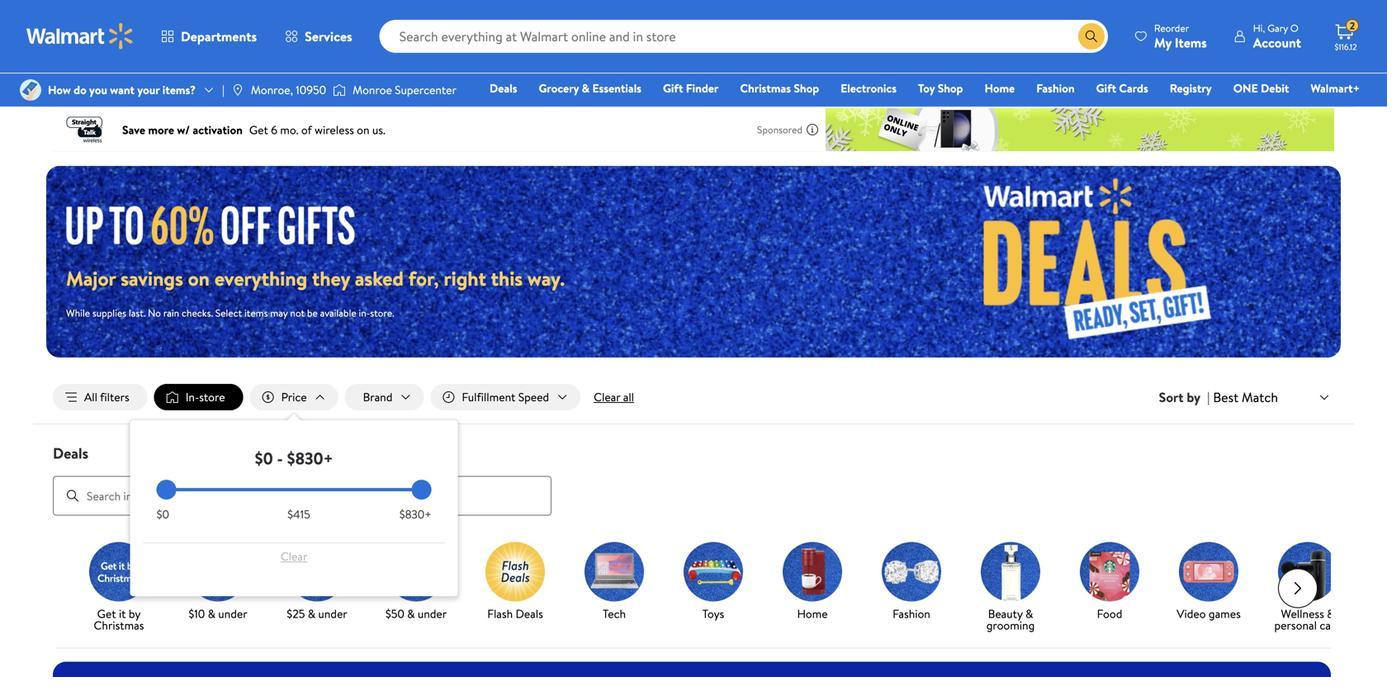 Task type: describe. For each thing, give the bounding box(es) containing it.
hi,
[[1254, 21, 1266, 35]]

walmart+ link
[[1304, 79, 1368, 97]]

0 horizontal spatial |
[[222, 82, 225, 98]]

1 horizontal spatial walmart black friday deals for days image
[[870, 166, 1341, 358]]

while
[[66, 306, 90, 320]]

shop beauty and grooming. image
[[981, 542, 1041, 602]]

tech link
[[572, 542, 657, 623]]

get it by christmas link
[[76, 542, 162, 635]]

select
[[215, 306, 242, 320]]

store.
[[370, 306, 394, 320]]

by inside sort and filter section element
[[1187, 388, 1201, 406]]

games
[[1209, 606, 1241, 622]]

$25 & under
[[287, 606, 347, 622]]

$0 for $0
[[157, 506, 169, 523]]

$25
[[287, 606, 305, 622]]

$50
[[386, 606, 405, 622]]

want
[[110, 82, 135, 98]]

next slide for chipmodulewithimages list image
[[1279, 569, 1318, 608]]

care
[[1320, 617, 1342, 634]]

& for $10
[[208, 606, 216, 622]]

search icon image
[[1085, 30, 1098, 43]]

flash deals link
[[472, 542, 558, 623]]

available
[[320, 306, 357, 320]]

shop toys. image
[[684, 542, 743, 602]]

get it by christmas
[[94, 606, 144, 634]]

0 vertical spatial home
[[985, 80, 1015, 96]]

clear for clear all
[[594, 389, 621, 405]]

1 vertical spatial home link
[[770, 542, 856, 623]]

while supplies last. no rain checks. select items may not be available in-store.
[[66, 306, 394, 320]]

brand
[[363, 389, 393, 405]]

asked
[[355, 265, 404, 292]]

1 horizontal spatial christmas
[[740, 80, 791, 96]]

1 horizontal spatial home link
[[978, 79, 1023, 97]]

shop twenty-five dollars and under. image
[[287, 542, 347, 602]]

gift for gift cards
[[1097, 80, 1117, 96]]

& for beauty
[[1026, 606, 1034, 622]]

no
[[148, 306, 161, 320]]

-
[[277, 447, 283, 470]]

supplies
[[92, 306, 126, 320]]

may
[[270, 306, 288, 320]]

beauty & grooming
[[987, 606, 1035, 634]]

flash
[[488, 606, 513, 622]]

2 vertical spatial deals
[[516, 606, 543, 622]]

fulfillment
[[462, 389, 516, 405]]

store
[[199, 389, 225, 405]]

all filters button
[[53, 384, 148, 411]]

flash deals
[[488, 606, 543, 622]]

toy shop link
[[911, 79, 971, 97]]

in-store
[[186, 389, 225, 405]]

$10
[[189, 606, 205, 622]]

$0 for $0 - $830+
[[255, 447, 273, 470]]

o
[[1291, 21, 1299, 35]]

last.
[[129, 306, 146, 320]]

in-store button
[[154, 384, 243, 411]]

walmart image
[[26, 23, 134, 50]]

& for $50
[[407, 606, 415, 622]]

speed
[[518, 389, 549, 405]]

all filters
[[84, 389, 129, 405]]

1 horizontal spatial fashion
[[1037, 80, 1075, 96]]

do
[[74, 82, 86, 98]]

by inside get it by christmas
[[129, 606, 141, 622]]

clear button
[[157, 544, 432, 570]]

reorder
[[1155, 21, 1190, 35]]

clear all button
[[587, 384, 641, 411]]

under for $50 & under
[[418, 606, 447, 622]]

fulfillment speed button
[[431, 384, 581, 411]]

brand button
[[345, 384, 424, 411]]

Search in deals search field
[[53, 476, 552, 516]]

cards
[[1120, 80, 1149, 96]]

& for $25
[[308, 606, 316, 622]]

10950
[[296, 82, 326, 98]]

gary
[[1268, 21, 1289, 35]]

Search search field
[[380, 20, 1108, 53]]

walmart+
[[1311, 80, 1360, 96]]

finder
[[686, 80, 719, 96]]

shop fifty dollars and under. image
[[387, 542, 446, 602]]

fashion image
[[882, 542, 942, 602]]

food link
[[1067, 542, 1153, 623]]

toy
[[919, 80, 935, 96]]

$10 & under link
[[175, 542, 261, 623]]

debit
[[1261, 80, 1290, 96]]

beauty & grooming link
[[968, 542, 1054, 635]]

electronics
[[841, 80, 897, 96]]

monroe
[[353, 82, 392, 98]]

gift finder
[[663, 80, 719, 96]]

registry link
[[1163, 79, 1220, 97]]

grocery & essentials
[[539, 80, 642, 96]]

on
[[188, 265, 210, 292]]

clear all
[[594, 389, 634, 405]]

1 vertical spatial fashion link
[[869, 542, 955, 623]]

monroe supercenter
[[353, 82, 457, 98]]

wellness
[[1282, 606, 1325, 622]]



Task type: vqa. For each thing, say whether or not it's contained in the screenshot.
$830+ to the left
yes



Task type: locate. For each thing, give the bounding box(es) containing it.
fashion down fashion image
[[893, 606, 931, 622]]

shop for toy shop
[[938, 80, 963, 96]]

0 horizontal spatial home
[[797, 606, 828, 622]]

0 vertical spatial |
[[222, 82, 225, 98]]

1 vertical spatial $830+
[[400, 506, 432, 523]]

registry
[[1170, 80, 1212, 96]]

1 vertical spatial $0
[[157, 506, 169, 523]]

everything
[[215, 265, 307, 292]]

1 horizontal spatial gift
[[1097, 80, 1117, 96]]

& right '$25'
[[308, 606, 316, 622]]

0 horizontal spatial $830+
[[287, 447, 333, 470]]

in-
[[359, 306, 370, 320]]

1 vertical spatial clear
[[281, 548, 308, 565]]

1 vertical spatial |
[[1208, 388, 1210, 406]]

0 vertical spatial fashion link
[[1029, 79, 1083, 97]]

1 horizontal spatial home
[[985, 80, 1015, 96]]

sort and filter section element
[[33, 371, 1355, 596]]

1 under from the left
[[218, 606, 247, 622]]

0 horizontal spatial  image
[[20, 79, 41, 101]]

0 vertical spatial christmas
[[740, 80, 791, 96]]

toys link
[[671, 542, 757, 623]]

for,
[[409, 265, 439, 292]]

& for wellness
[[1327, 606, 1335, 622]]

& right $10 at the left bottom of the page
[[208, 606, 216, 622]]

deals inside 'link'
[[490, 80, 517, 96]]

deals right flash
[[516, 606, 543, 622]]

all
[[84, 389, 97, 405]]

clear down $415 at the bottom left of page
[[281, 548, 308, 565]]

0 horizontal spatial under
[[218, 606, 247, 622]]

0 horizontal spatial home link
[[770, 542, 856, 623]]

gift
[[663, 80, 683, 96], [1097, 80, 1117, 96]]

best
[[1214, 388, 1239, 406]]

you
[[89, 82, 107, 98]]

| left the best
[[1208, 388, 1210, 406]]

shop wellness and self-care. image
[[1279, 542, 1338, 602]]

 image
[[333, 82, 346, 98]]

electronics link
[[834, 79, 904, 97]]

departments button
[[147, 17, 271, 56]]

tech
[[603, 606, 626, 622]]

3 under from the left
[[418, 606, 447, 622]]

wellness & personal care
[[1275, 606, 1342, 634]]

0 vertical spatial home link
[[978, 79, 1023, 97]]

 image left monroe,
[[231, 83, 244, 97]]

services button
[[271, 17, 366, 56]]

items?
[[162, 82, 196, 98]]

0 horizontal spatial christmas
[[94, 617, 144, 634]]

christmas shop link
[[733, 79, 827, 97]]

shop
[[794, 80, 819, 96], [938, 80, 963, 96]]

1 gift from the left
[[663, 80, 683, 96]]

1 horizontal spatial under
[[318, 606, 347, 622]]

christmas shop
[[740, 80, 819, 96]]

1 vertical spatial deals
[[53, 443, 88, 464]]

in-
[[186, 389, 199, 405]]

1 horizontal spatial by
[[1187, 388, 1201, 406]]

& for grocery
[[582, 80, 590, 96]]

sort by |
[[1159, 388, 1210, 406]]

 image for how do you want your items?
[[20, 79, 41, 101]]

get gifts in time for christmas. image
[[89, 542, 149, 602]]

0 vertical spatial $830+
[[287, 447, 333, 470]]

| right items?
[[222, 82, 225, 98]]

match
[[1242, 388, 1279, 406]]

filters
[[100, 389, 129, 405]]

your
[[137, 82, 160, 98]]

under
[[218, 606, 247, 622], [318, 606, 347, 622], [418, 606, 447, 622]]

1 vertical spatial fashion
[[893, 606, 931, 622]]

$50 & under
[[386, 606, 447, 622]]

0 vertical spatial deals
[[490, 80, 517, 96]]

1 vertical spatial christmas
[[94, 617, 144, 634]]

clear inside button
[[594, 389, 621, 405]]

0 vertical spatial fashion
[[1037, 80, 1075, 96]]

not
[[290, 306, 305, 320]]

0 horizontal spatial shop
[[794, 80, 819, 96]]

0 horizontal spatial $0
[[157, 506, 169, 523]]

 image for monroe, 10950
[[231, 83, 244, 97]]

0 horizontal spatial clear
[[281, 548, 308, 565]]

right
[[444, 265, 486, 292]]

shop for christmas shop
[[794, 80, 819, 96]]

reorder my items
[[1155, 21, 1207, 52]]

1 horizontal spatial |
[[1208, 388, 1210, 406]]

under right '$25'
[[318, 606, 347, 622]]

& right $50
[[407, 606, 415, 622]]

it
[[119, 606, 126, 622]]

walmart black friday deals for days image
[[870, 166, 1341, 358], [66, 203, 370, 245]]

& inside beauty & grooming
[[1026, 606, 1034, 622]]

gift left cards
[[1097, 80, 1117, 96]]

my
[[1155, 33, 1172, 52]]

& inside "link"
[[308, 606, 316, 622]]

under right $50
[[418, 606, 447, 622]]

video games
[[1177, 606, 1241, 622]]

shop ten dollars and under. image
[[188, 542, 248, 602]]

how do you want your items?
[[48, 82, 196, 98]]

fashion left gift cards link
[[1037, 80, 1075, 96]]

gift left finder
[[663, 80, 683, 96]]

by right sort
[[1187, 388, 1201, 406]]

grocery
[[539, 80, 579, 96]]

under for $25 & under
[[318, 606, 347, 622]]

best match
[[1214, 388, 1279, 406]]

christmas down the get gifts in time for christmas. image
[[94, 617, 144, 634]]

flash deals image
[[486, 542, 545, 602]]

$415
[[288, 506, 310, 523]]

video games link
[[1166, 542, 1252, 623]]

home
[[985, 80, 1015, 96], [797, 606, 828, 622]]

0 horizontal spatial fashion link
[[869, 542, 955, 623]]

$25 & under link
[[274, 542, 360, 623]]

$0 range field
[[157, 488, 432, 492]]

items
[[1175, 33, 1207, 52]]

home down home image
[[797, 606, 828, 622]]

how
[[48, 82, 71, 98]]

Walmart Site-Wide search field
[[380, 20, 1108, 53]]

food
[[1097, 606, 1123, 622]]

shop up sponsored
[[794, 80, 819, 96]]

christmas up sponsored
[[740, 80, 791, 96]]

fashion link
[[1029, 79, 1083, 97], [869, 542, 955, 623]]

1 horizontal spatial shop
[[938, 80, 963, 96]]

search image
[[66, 490, 79, 503]]

this
[[491, 265, 523, 292]]

& inside wellness & personal care
[[1327, 606, 1335, 622]]

beauty
[[988, 606, 1023, 622]]

& right grocery
[[582, 80, 590, 96]]

0 horizontal spatial fashion
[[893, 606, 931, 622]]

0 horizontal spatial by
[[129, 606, 141, 622]]

price
[[281, 389, 307, 405]]

& right 'wellness'
[[1327, 606, 1335, 622]]

&
[[582, 80, 590, 96], [208, 606, 216, 622], [308, 606, 316, 622], [407, 606, 415, 622], [1026, 606, 1034, 622], [1327, 606, 1335, 622]]

savings
[[121, 265, 183, 292]]

0 horizontal spatial walmart black friday deals for days image
[[66, 203, 370, 245]]

shop right toy
[[938, 80, 963, 96]]

1 horizontal spatial $830+
[[400, 506, 432, 523]]

& right beauty
[[1026, 606, 1034, 622]]

checks.
[[182, 306, 213, 320]]

$116.12
[[1335, 41, 1357, 52]]

0 vertical spatial $0
[[255, 447, 273, 470]]

all
[[623, 389, 634, 405]]

rain
[[163, 306, 179, 320]]

monroe,
[[251, 82, 293, 98]]

gift cards
[[1097, 80, 1149, 96]]

2 gift from the left
[[1097, 80, 1117, 96]]

1 shop from the left
[[794, 80, 819, 96]]

video
[[1177, 606, 1206, 622]]

2 shop from the left
[[938, 80, 963, 96]]

Deals search field
[[33, 443, 1355, 516]]

by right it
[[129, 606, 141, 622]]

clear inside button
[[281, 548, 308, 565]]

0 horizontal spatial gift
[[663, 80, 683, 96]]

clear left all on the bottom of the page
[[594, 389, 621, 405]]

| inside sort and filter section element
[[1208, 388, 1210, 406]]

1 vertical spatial by
[[129, 606, 141, 622]]

personal
[[1275, 617, 1317, 634]]

home image
[[783, 542, 842, 602]]

 image left how
[[20, 79, 41, 101]]

deals up "search" 'icon'
[[53, 443, 88, 464]]

1 horizontal spatial fashion link
[[1029, 79, 1083, 97]]

2 under from the left
[[318, 606, 347, 622]]

$830+ up shop fifty dollars and under. image
[[400, 506, 432, 523]]

under for $10 & under
[[218, 606, 247, 622]]

under inside "link"
[[318, 606, 347, 622]]

$50 & under link
[[373, 542, 459, 623]]

fulfillment speed
[[462, 389, 549, 405]]

$0 - $830+
[[255, 447, 333, 470]]

1 horizontal spatial $0
[[255, 447, 273, 470]]

toys
[[703, 606, 725, 622]]

2
[[1350, 19, 1356, 33]]

shop food image
[[1080, 542, 1140, 602]]

sort
[[1159, 388, 1184, 406]]

$830+ right - at the bottom left of the page
[[287, 447, 333, 470]]

grooming
[[987, 617, 1035, 634]]

clear for clear
[[281, 548, 308, 565]]

major savings on everything they asked for, right this way.
[[66, 265, 565, 292]]

under right $10 at the left bottom of the page
[[218, 606, 247, 622]]

services
[[305, 27, 352, 45]]

deals left grocery
[[490, 80, 517, 96]]

shop tech. image
[[585, 542, 644, 602]]

deals inside search field
[[53, 443, 88, 464]]

gift for gift finder
[[663, 80, 683, 96]]

0 vertical spatial by
[[1187, 388, 1201, 406]]

$10 & under
[[189, 606, 247, 622]]

major
[[66, 265, 116, 292]]

0 vertical spatial clear
[[594, 389, 621, 405]]

best match button
[[1210, 386, 1335, 408]]

$837 range field
[[157, 488, 432, 492]]

1 vertical spatial home
[[797, 606, 828, 622]]

account
[[1254, 33, 1302, 52]]

items
[[245, 306, 268, 320]]

1 horizontal spatial  image
[[231, 83, 244, 97]]

2 horizontal spatial under
[[418, 606, 447, 622]]

shop video games. image
[[1179, 542, 1239, 602]]

home link
[[978, 79, 1023, 97], [770, 542, 856, 623]]

 image
[[20, 79, 41, 101], [231, 83, 244, 97]]

1 horizontal spatial clear
[[594, 389, 621, 405]]

home right the toy shop link
[[985, 80, 1015, 96]]



